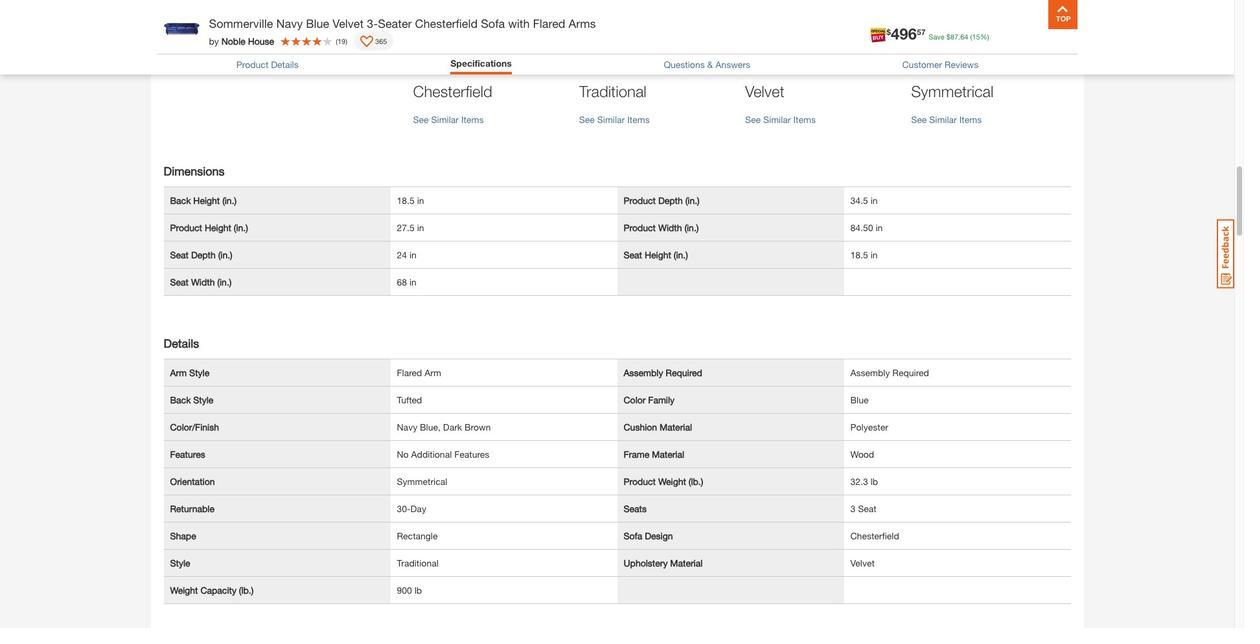 Task type: locate. For each thing, give the bounding box(es) containing it.
chesterfield right seater at the top of page
[[415, 16, 478, 30]]

style down shape
[[170, 558, 190, 569]]

1 vertical spatial flared
[[397, 368, 422, 379]]

tufted
[[397, 395, 422, 406]]

blue up polyester
[[851, 395, 869, 406]]

.
[[959, 32, 961, 41]]

height up product height (in.) on the top of the page
[[193, 195, 220, 206]]

$ left . at the right top of page
[[947, 32, 951, 41]]

answers
[[716, 59, 751, 70]]

assembly up polyester
[[851, 368, 891, 379]]

product for product width (in.)
[[624, 222, 656, 233]]

32.3
[[851, 477, 869, 488]]

display image
[[361, 36, 374, 49]]

1 vertical spatial sofa design
[[624, 531, 673, 542]]

back down arm style
[[170, 395, 191, 406]]

(in.) down product depth (in.)
[[685, 222, 699, 233]]

0 vertical spatial blue
[[306, 16, 330, 30]]

sofa down sommerville navy blue velvet 3-seater chesterfield sofa with flared arms
[[413, 57, 439, 71]]

seat height (in.)
[[624, 250, 688, 261]]

see
[[413, 9, 429, 20], [413, 114, 429, 125], [580, 114, 595, 125], [746, 114, 761, 125], [912, 114, 927, 125]]

reviews
[[945, 59, 979, 70]]

details
[[271, 59, 299, 70], [164, 337, 199, 351]]

brown
[[465, 422, 491, 433]]

0 horizontal spatial details
[[164, 337, 199, 351]]

lb right 32.3 on the bottom right
[[871, 477, 879, 488]]

0 vertical spatial weight
[[659, 477, 687, 488]]

30-
[[397, 504, 411, 515]]

18.5 in
[[397, 195, 424, 206], [851, 250, 878, 261]]

style for back style
[[193, 395, 214, 406]]

width down product depth (in.)
[[659, 222, 682, 233]]

64
[[961, 32, 969, 41]]

see similar items for velvet
[[746, 114, 816, 125]]

$ inside $ 496 57
[[887, 27, 892, 37]]

symmetrical
[[912, 82, 994, 100], [397, 477, 448, 488]]

30-day
[[397, 504, 427, 515]]

(lb.)
[[689, 477, 704, 488], [239, 586, 254, 597]]

1 assembly from the left
[[624, 368, 664, 379]]

1 vertical spatial lb
[[415, 586, 422, 597]]

1 horizontal spatial sofa design
[[624, 531, 673, 542]]

0 vertical spatial orientation
[[912, 57, 974, 71]]

upholstery material
[[746, 57, 855, 71], [624, 558, 703, 569]]

navy left blue, on the bottom left of the page
[[397, 422, 418, 433]]

0 vertical spatial width
[[659, 222, 682, 233]]

0 vertical spatial back
[[170, 195, 191, 206]]

0 vertical spatial lb
[[871, 477, 879, 488]]

0 vertical spatial sofa
[[481, 16, 505, 30]]

height down back height (in.)
[[205, 222, 231, 233]]

68
[[397, 277, 407, 288]]

1 horizontal spatial traditional
[[580, 82, 647, 100]]

0 vertical spatial 18.5 in
[[397, 195, 424, 206]]

$ 496 57
[[887, 25, 926, 43]]

assembly
[[624, 368, 664, 379], [851, 368, 891, 379]]

seat for seat depth (in.)
[[170, 250, 189, 261]]

blue left 3-
[[306, 16, 330, 30]]

weight capacity (lb.)
[[170, 586, 254, 597]]

flared
[[533, 16, 566, 30], [397, 368, 422, 379]]

1 vertical spatial navy
[[397, 422, 418, 433]]

with
[[508, 16, 530, 30]]

weight left capacity
[[170, 586, 198, 597]]

0 horizontal spatial design
[[442, 57, 481, 71]]

18.5 down "84.50"
[[851, 250, 869, 261]]

18.5 in up 27.5 in
[[397, 195, 424, 206]]

height down product width (in.)
[[645, 250, 672, 261]]

0 horizontal spatial required
[[666, 368, 703, 379]]

see similar items for chesterfield
[[413, 114, 484, 125]]

width down seat depth (in.)
[[191, 277, 215, 288]]

depth up seat width (in.)
[[191, 250, 216, 261]]

seat down seat depth (in.)
[[170, 277, 189, 288]]

assembly required up family
[[624, 368, 703, 379]]

1 horizontal spatial depth
[[659, 195, 683, 206]]

0 horizontal spatial width
[[191, 277, 215, 288]]

%)
[[981, 32, 990, 41]]

in
[[417, 195, 424, 206], [871, 195, 878, 206], [417, 222, 424, 233], [876, 222, 883, 233], [410, 250, 417, 261], [871, 250, 878, 261], [410, 277, 417, 288]]

material for polyester
[[660, 422, 693, 433]]

1 horizontal spatial symmetrical
[[912, 82, 994, 100]]

sofa down seats on the bottom of the page
[[624, 531, 643, 542]]

0 horizontal spatial sofa design
[[413, 57, 481, 71]]

2 arm from the left
[[425, 368, 442, 379]]

1 vertical spatial height
[[205, 222, 231, 233]]

seats
[[624, 504, 647, 515]]

in right 34.5
[[871, 195, 878, 206]]

1 vertical spatial details
[[164, 337, 199, 351]]

product depth (in.)
[[624, 195, 700, 206]]

(in.) down back height (in.)
[[234, 222, 248, 233]]

0 vertical spatial details
[[271, 59, 299, 70]]

0 vertical spatial velvet
[[333, 16, 364, 30]]

sofa design down sommerville navy blue velvet 3-seater chesterfield sofa with flared arms
[[413, 57, 481, 71]]

lb right the 900
[[415, 586, 422, 597]]

1 horizontal spatial assembly required
[[851, 368, 930, 379]]

0 horizontal spatial features
[[170, 449, 205, 460]]

design down see similar items link
[[442, 57, 481, 71]]

features
[[170, 449, 205, 460], [455, 449, 490, 460]]

product up product width (in.)
[[624, 195, 656, 206]]

2 horizontal spatial velvet
[[851, 558, 875, 569]]

sofa design down seats on the bottom of the page
[[624, 531, 673, 542]]

$
[[887, 27, 892, 37], [947, 32, 951, 41]]

product for product depth (in.)
[[624, 195, 656, 206]]

product up seat height (in.)
[[624, 222, 656, 233]]

0 horizontal spatial sofa
[[413, 57, 439, 71]]

feedback link image
[[1218, 219, 1235, 289]]

0 vertical spatial traditional
[[580, 82, 647, 100]]

0 horizontal spatial depth
[[191, 250, 216, 261]]

details up arm style
[[164, 337, 199, 351]]

style for arm style
[[189, 368, 210, 379]]

(in.) down product height (in.) on the top of the page
[[218, 250, 233, 261]]

0 horizontal spatial 18.5
[[397, 195, 415, 206]]

orientation up returnable
[[170, 477, 215, 488]]

1 vertical spatial velvet
[[746, 82, 785, 100]]

0 vertical spatial depth
[[659, 195, 683, 206]]

0 horizontal spatial upholstery material
[[624, 558, 703, 569]]

1 vertical spatial design
[[645, 531, 673, 542]]

save $ 87 . 64 ( 15 %)
[[929, 32, 990, 41]]

1 horizontal spatial upholstery material
[[746, 57, 855, 71]]

0 vertical spatial 18.5
[[397, 195, 415, 206]]

(
[[971, 32, 973, 41], [336, 37, 338, 45]]

back
[[170, 195, 191, 206], [170, 395, 191, 406]]

0 horizontal spatial (
[[336, 37, 338, 45]]

height
[[193, 195, 220, 206], [205, 222, 231, 233], [645, 250, 672, 261]]

in right 27.5
[[417, 222, 424, 233]]

1 vertical spatial 18.5 in
[[851, 250, 878, 261]]

0 horizontal spatial blue
[[306, 16, 330, 30]]

arm up blue, on the bottom left of the page
[[425, 368, 442, 379]]

symmetrical up day
[[397, 477, 448, 488]]

symmetrical down reviews
[[912, 82, 994, 100]]

0 vertical spatial style
[[189, 368, 210, 379]]

product details button
[[237, 59, 299, 70], [237, 59, 299, 70]]

1 horizontal spatial 18.5 in
[[851, 250, 878, 261]]

arm style
[[170, 368, 210, 379]]

cushion
[[624, 422, 658, 433]]

weight down frame material
[[659, 477, 687, 488]]

width for product
[[659, 222, 682, 233]]

velvet
[[333, 16, 364, 30], [746, 82, 785, 100], [851, 558, 875, 569]]

1 vertical spatial (lb.)
[[239, 586, 254, 597]]

1 horizontal spatial orientation
[[912, 57, 974, 71]]

1 vertical spatial sofa
[[413, 57, 439, 71]]

0 horizontal spatial arm
[[170, 368, 187, 379]]

0 horizontal spatial upholstery
[[624, 558, 668, 569]]

(in.) down product width (in.)
[[674, 250, 688, 261]]

arm up back style
[[170, 368, 187, 379]]

sofa design
[[413, 57, 481, 71], [624, 531, 673, 542]]

velvet down 3 seat
[[851, 558, 875, 569]]

flared right with
[[533, 16, 566, 30]]

frame material
[[624, 449, 685, 460]]

0 horizontal spatial lb
[[415, 586, 422, 597]]

design down seats on the bottom of the page
[[645, 531, 673, 542]]

navy
[[277, 16, 303, 30], [397, 422, 418, 433]]

items for velvet
[[794, 114, 816, 125]]

0 vertical spatial design
[[442, 57, 481, 71]]

0 vertical spatial (lb.)
[[689, 477, 704, 488]]

product
[[237, 59, 269, 70], [624, 195, 656, 206], [170, 222, 202, 233], [624, 222, 656, 233], [624, 477, 656, 488]]

assembly required up polyester
[[851, 368, 930, 379]]

0 horizontal spatial (lb.)
[[239, 586, 254, 597]]

2 vertical spatial chesterfield
[[851, 531, 900, 542]]

product up seat depth (in.)
[[170, 222, 202, 233]]

style up color/finish
[[193, 395, 214, 406]]

required
[[666, 368, 703, 379], [893, 368, 930, 379]]

1 horizontal spatial features
[[455, 449, 490, 460]]

3 seat
[[851, 504, 877, 515]]

back down the dimensions
[[170, 195, 191, 206]]

1 horizontal spatial blue
[[851, 395, 869, 406]]

1 horizontal spatial (
[[971, 32, 973, 41]]

see similar items for symmetrical
[[912, 114, 982, 125]]

velvet up )
[[333, 16, 364, 30]]

velvet down answers
[[746, 82, 785, 100]]

sommerville
[[209, 16, 273, 30]]

(in.) for product height (in.)
[[234, 222, 248, 233]]

0 horizontal spatial assembly required
[[624, 368, 703, 379]]

see for symmetrical
[[912, 114, 927, 125]]

1 vertical spatial width
[[191, 277, 215, 288]]

0 horizontal spatial flared
[[397, 368, 422, 379]]

1 vertical spatial style
[[193, 395, 214, 406]]

customer reviews button
[[903, 59, 979, 70], [903, 59, 979, 70]]

questions & answers button
[[664, 59, 751, 70], [664, 59, 751, 70]]

0 horizontal spatial $
[[887, 27, 892, 37]]

2 vertical spatial height
[[645, 250, 672, 261]]

1 vertical spatial upholstery
[[624, 558, 668, 569]]

1 horizontal spatial width
[[659, 222, 682, 233]]

( right "64"
[[971, 32, 973, 41]]

style
[[189, 368, 210, 379], [193, 395, 214, 406], [170, 558, 190, 569]]

orientation down save
[[912, 57, 974, 71]]

18.5
[[397, 195, 415, 206], [851, 250, 869, 261]]

seat down product width (in.)
[[624, 250, 643, 261]]

0 horizontal spatial traditional
[[397, 558, 439, 569]]

back for back height (in.)
[[170, 195, 191, 206]]

specifications button
[[451, 58, 512, 71], [451, 58, 512, 69]]

1 horizontal spatial lb
[[871, 477, 879, 488]]

(in.) up product height (in.) on the top of the page
[[222, 195, 237, 206]]

items for chesterfield
[[462, 114, 484, 125]]

product image
[[177, 0, 368, 127]]

chesterfield down specifications
[[413, 82, 493, 100]]

$ left 57
[[887, 27, 892, 37]]

height for seat
[[645, 250, 672, 261]]

details down house
[[271, 59, 299, 70]]

1 horizontal spatial (lb.)
[[689, 477, 704, 488]]

(in.) up product width (in.)
[[686, 195, 700, 206]]

1 horizontal spatial assembly
[[851, 368, 891, 379]]

32.3 lb
[[851, 477, 879, 488]]

chesterfield down 3 seat
[[851, 531, 900, 542]]

product weight (lb.)
[[624, 477, 704, 488]]

back height (in.)
[[170, 195, 237, 206]]

style up back style
[[189, 368, 210, 379]]

1 horizontal spatial velvet
[[746, 82, 785, 100]]

27.5
[[397, 222, 415, 233]]

(in.) down seat depth (in.)
[[217, 277, 232, 288]]

0 horizontal spatial velvet
[[333, 16, 364, 30]]

assembly up color family
[[624, 368, 664, 379]]

navy blue, dark brown
[[397, 422, 491, 433]]

2 features from the left
[[455, 449, 490, 460]]

see for chesterfield
[[413, 114, 429, 125]]

depth up product width (in.)
[[659, 195, 683, 206]]

2 vertical spatial style
[[170, 558, 190, 569]]

design
[[442, 57, 481, 71], [645, 531, 673, 542]]

( left )
[[336, 37, 338, 45]]

by
[[209, 35, 219, 46]]

87
[[951, 32, 959, 41]]

product width (in.)
[[624, 222, 699, 233]]

sofa
[[481, 16, 505, 30], [413, 57, 439, 71], [624, 531, 643, 542]]

1 vertical spatial weight
[[170, 586, 198, 597]]

lb for 32.3 lb
[[871, 477, 879, 488]]

material for velvet
[[671, 558, 703, 569]]

product down "frame"
[[624, 477, 656, 488]]

product down house
[[237, 59, 269, 70]]

features down brown
[[455, 449, 490, 460]]

18.5 up 27.5
[[397, 195, 415, 206]]

1 vertical spatial depth
[[191, 250, 216, 261]]

assembly required
[[624, 368, 703, 379], [851, 368, 930, 379]]

57
[[917, 27, 926, 37]]

flared up tufted
[[397, 368, 422, 379]]

features down color/finish
[[170, 449, 205, 460]]

sofa left with
[[481, 16, 505, 30]]

18.5 in down "84.50"
[[851, 250, 878, 261]]

0 horizontal spatial symmetrical
[[397, 477, 448, 488]]

traditional
[[580, 82, 647, 100], [397, 558, 439, 569]]

0 vertical spatial sofa design
[[413, 57, 481, 71]]

0 horizontal spatial navy
[[277, 16, 303, 30]]

1 horizontal spatial arm
[[425, 368, 442, 379]]

seat up seat width (in.)
[[170, 250, 189, 261]]

1 arm from the left
[[170, 368, 187, 379]]

color/finish
[[170, 422, 219, 433]]

0 horizontal spatial weight
[[170, 586, 198, 597]]

polyester
[[851, 422, 889, 433]]

2 vertical spatial sofa
[[624, 531, 643, 542]]

0 vertical spatial navy
[[277, 16, 303, 30]]

product height (in.)
[[170, 222, 248, 233]]

0 vertical spatial height
[[193, 195, 220, 206]]

width
[[659, 222, 682, 233], [191, 277, 215, 288]]

1 back from the top
[[170, 195, 191, 206]]

navy up product details
[[277, 16, 303, 30]]

496
[[892, 25, 917, 43]]

0 vertical spatial flared
[[533, 16, 566, 30]]

2 required from the left
[[893, 368, 930, 379]]

2 back from the top
[[170, 395, 191, 406]]



Task type: describe. For each thing, give the bounding box(es) containing it.
1 horizontal spatial details
[[271, 59, 299, 70]]

68 in
[[397, 277, 417, 288]]

back style
[[170, 395, 214, 406]]

customer reviews
[[903, 59, 979, 70]]

(in.) for product depth (in.)
[[686, 195, 700, 206]]

questions
[[664, 59, 705, 70]]

similar for chesterfield
[[432, 114, 459, 125]]

in right 68
[[410, 277, 417, 288]]

color family
[[624, 395, 675, 406]]

items for symmetrical
[[960, 114, 982, 125]]

seat for seat width (in.)
[[170, 277, 189, 288]]

in down 84.50 in
[[871, 250, 878, 261]]

dimensions
[[164, 164, 225, 178]]

cushion material
[[624, 422, 693, 433]]

customer
[[903, 59, 943, 70]]

1 features from the left
[[170, 449, 205, 460]]

seat right "3"
[[859, 504, 877, 515]]

by noble house
[[209, 35, 274, 46]]

0 vertical spatial upholstery material
[[746, 57, 855, 71]]

1 horizontal spatial flared
[[533, 16, 566, 30]]

2 assembly from the left
[[851, 368, 891, 379]]

questions & answers
[[664, 59, 751, 70]]

rectangle
[[397, 531, 438, 542]]

(in.) for seat depth (in.)
[[218, 250, 233, 261]]

product for product weight (lb.)
[[624, 477, 656, 488]]

similar for traditional
[[598, 114, 625, 125]]

&
[[708, 59, 714, 70]]

seat width (in.)
[[170, 277, 232, 288]]

noble
[[222, 35, 246, 46]]

19
[[338, 37, 346, 45]]

similar for velvet
[[764, 114, 791, 125]]

( 19 )
[[336, 37, 348, 45]]

top button
[[1049, 0, 1078, 29]]

1 horizontal spatial $
[[947, 32, 951, 41]]

0 vertical spatial chesterfield
[[415, 16, 478, 30]]

returnable
[[170, 504, 215, 515]]

no
[[397, 449, 409, 460]]

specifications
[[451, 58, 512, 69]]

arms
[[569, 16, 596, 30]]

see for velvet
[[746, 114, 761, 125]]

see similar items for traditional
[[580, 114, 650, 125]]

product for product details
[[237, 59, 269, 70]]

product details
[[237, 59, 299, 70]]

(in.) for back height (in.)
[[222, 195, 237, 206]]

1 vertical spatial upholstery material
[[624, 558, 703, 569]]

2 horizontal spatial sofa
[[624, 531, 643, 542]]

in up 27.5 in
[[417, 195, 424, 206]]

width for seat
[[191, 277, 215, 288]]

1 vertical spatial chesterfield
[[413, 82, 493, 100]]

back for back style
[[170, 395, 191, 406]]

2 assembly required from the left
[[851, 368, 930, 379]]

1 vertical spatial traditional
[[397, 558, 439, 569]]

27.5 in
[[397, 222, 424, 233]]

material for wood
[[652, 449, 685, 460]]

blue,
[[420, 422, 441, 433]]

house
[[248, 35, 274, 46]]

similar for symmetrical
[[930, 114, 958, 125]]

1 horizontal spatial weight
[[659, 477, 687, 488]]

3-
[[367, 16, 378, 30]]

dark
[[443, 422, 462, 433]]

items for traditional
[[628, 114, 650, 125]]

24
[[397, 250, 407, 261]]

no additional features
[[397, 449, 490, 460]]

1 vertical spatial orientation
[[170, 477, 215, 488]]

product for product height (in.)
[[170, 222, 202, 233]]

in right 24
[[410, 250, 417, 261]]

1 assembly required from the left
[[624, 368, 703, 379]]

3
[[851, 504, 856, 515]]

(in.) for seat height (in.)
[[674, 250, 688, 261]]

24 in
[[397, 250, 417, 261]]

84.50
[[851, 222, 874, 233]]

1 required from the left
[[666, 368, 703, 379]]

1 vertical spatial 18.5
[[851, 250, 869, 261]]

product image image
[[160, 6, 203, 49]]

flared arm
[[397, 368, 442, 379]]

0 horizontal spatial 18.5 in
[[397, 195, 424, 206]]

365 button
[[354, 31, 394, 51]]

(lb.) for weight capacity (lb.)
[[239, 586, 254, 597]]

1 horizontal spatial sofa
[[481, 16, 505, 30]]

1 vertical spatial symmetrical
[[397, 477, 448, 488]]

365
[[375, 37, 387, 45]]

seat depth (in.)
[[170, 250, 233, 261]]

additional
[[411, 449, 452, 460]]

capacity
[[201, 586, 237, 597]]

family
[[649, 395, 675, 406]]

seater
[[378, 16, 412, 30]]

34.5 in
[[851, 195, 878, 206]]

see similar items link
[[413, 0, 567, 22]]

seat for seat height (in.)
[[624, 250, 643, 261]]

1 horizontal spatial design
[[645, 531, 673, 542]]

shape
[[170, 531, 196, 542]]

1 horizontal spatial upholstery
[[746, 57, 806, 71]]

900
[[397, 586, 412, 597]]

day
[[411, 504, 427, 515]]

see for traditional
[[580, 114, 595, 125]]

depth for seat
[[191, 250, 216, 261]]

34.5
[[851, 195, 869, 206]]

wood
[[851, 449, 875, 460]]

2 vertical spatial velvet
[[851, 558, 875, 569]]

save
[[929, 32, 945, 41]]

in right "84.50"
[[876, 222, 883, 233]]

(lb.) for product weight (lb.)
[[689, 477, 704, 488]]

height for back
[[193, 195, 220, 206]]

900 lb
[[397, 586, 422, 597]]

(in.) for seat width (in.)
[[217, 277, 232, 288]]

depth for product
[[659, 195, 683, 206]]

color
[[624, 395, 646, 406]]

)
[[346, 37, 348, 45]]

sommerville navy blue velvet 3-seater chesterfield sofa with flared arms
[[209, 16, 596, 30]]

84.50 in
[[851, 222, 883, 233]]

frame
[[624, 449, 650, 460]]

(in.) for product width (in.)
[[685, 222, 699, 233]]

15
[[973, 32, 981, 41]]

height for product
[[205, 222, 231, 233]]

1 vertical spatial blue
[[851, 395, 869, 406]]

0 vertical spatial symmetrical
[[912, 82, 994, 100]]

lb for 900 lb
[[415, 586, 422, 597]]



Task type: vqa. For each thing, say whether or not it's contained in the screenshot.


